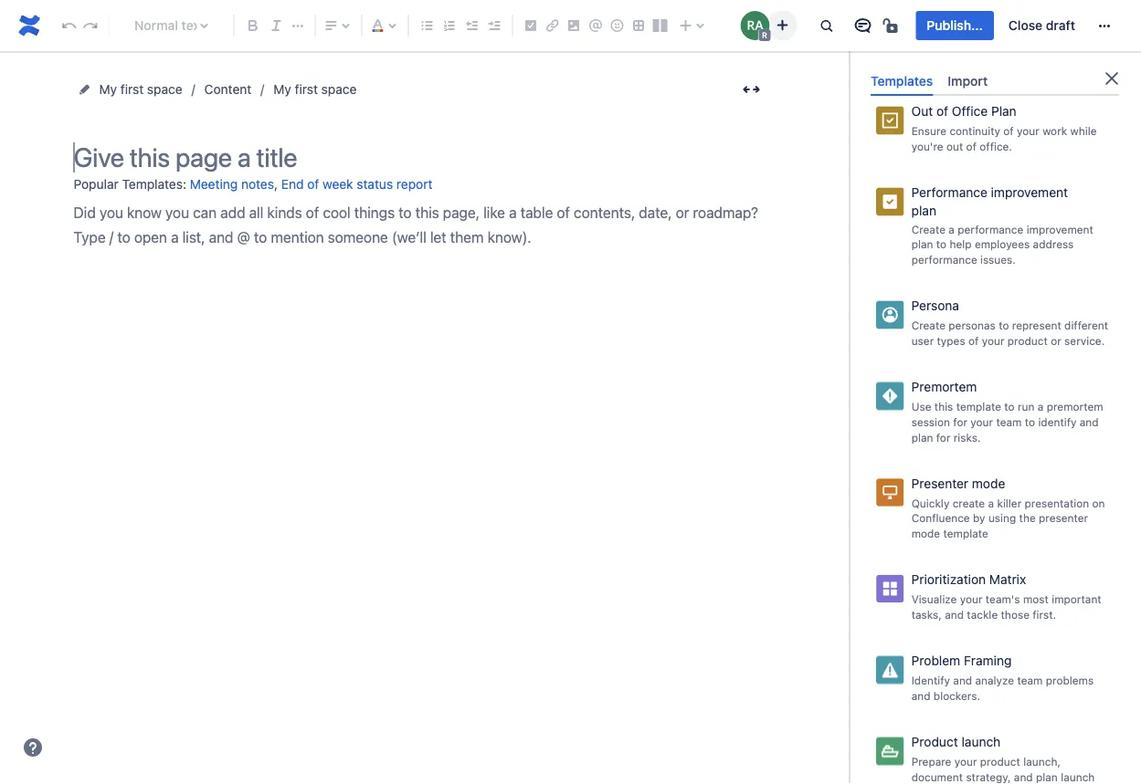 Task type: vqa. For each thing, say whether or not it's contained in the screenshot.
ME corresponding to by
no



Task type: describe. For each thing, give the bounding box(es) containing it.
of-
[[1008, 44, 1023, 56]]

members
[[1065, 28, 1113, 41]]

meeting notes button
[[190, 170, 274, 200]]

session
[[912, 416, 950, 429]]

premortem
[[1047, 401, 1104, 414]]

and inside product launch prepare your product launch, document strategy, and plan launc
[[1014, 771, 1033, 784]]

emoji image
[[606, 15, 628, 37]]

a inside provide a place for your team members to report their out-of-office (ooo) information.
[[953, 28, 959, 41]]

your inside persona create personas to represent different user types of your product or service.
[[982, 335, 1005, 347]]

help
[[950, 238, 972, 251]]

identify
[[1038, 416, 1077, 429]]

redo ⌘⇧z image
[[80, 15, 102, 37]]

your inside premortem use this template to run a premortem session for your team to identify and plan for risks.
[[971, 416, 993, 429]]

this
[[935, 401, 953, 414]]

or
[[1051, 335, 1062, 347]]

ruby anderson image
[[741, 11, 770, 40]]

risks.
[[954, 431, 981, 444]]

popular templates: meeting notes , end of week status report
[[74, 177, 433, 192]]

mention image
[[585, 15, 607, 37]]

out of office plan ensure continuity of your work while you're out of office.
[[912, 104, 1097, 153]]

ensure
[[912, 125, 947, 138]]

2 vertical spatial for
[[936, 431, 951, 444]]

first.
[[1033, 609, 1056, 622]]

visualize
[[912, 594, 957, 606]]

plan
[[991, 104, 1017, 119]]

tasks,
[[912, 609, 942, 622]]

address
[[1033, 238, 1074, 251]]

1 vertical spatial improvement
[[1027, 223, 1094, 236]]

and inside premortem use this template to run a premortem session for your team to identify and plan for risks.
[[1080, 416, 1099, 429]]

layouts image
[[649, 15, 671, 37]]

to inside persona create personas to represent different user types of your product or service.
[[999, 319, 1009, 332]]

presenter
[[912, 476, 969, 491]]

0 vertical spatial mode
[[972, 476, 1006, 491]]

create
[[953, 497, 985, 510]]

status
[[357, 177, 393, 192]]

performance
[[912, 185, 988, 200]]

persona
[[912, 298, 959, 313]]

blockers.
[[934, 690, 981, 703]]

service.
[[1065, 335, 1105, 347]]

killer
[[997, 497, 1022, 510]]

a inside presenter mode quickly create a killer presentation on confluence by using the presenter mode template
[[988, 497, 994, 510]]

of right out
[[937, 104, 949, 119]]

premortem
[[912, 380, 977, 395]]

more formatting image
[[287, 15, 309, 37]]

week
[[323, 177, 353, 192]]

1 vertical spatial for
[[953, 416, 968, 429]]

my first space for first my first space link from the left
[[99, 82, 182, 97]]

templates
[[871, 73, 933, 88]]

of down "continuity"
[[966, 140, 977, 153]]

issues.
[[981, 253, 1016, 266]]

the
[[1019, 512, 1036, 525]]

publish... button
[[916, 11, 994, 40]]

problem framing identify and analyze team problems and blockers.
[[912, 654, 1094, 703]]

first for first my first space link from the left
[[120, 82, 144, 97]]

for inside provide a place for your team members to report their out-of-office (ooo) information.
[[993, 28, 1007, 41]]

my for first my first space link from the left
[[99, 82, 117, 97]]

matrix
[[990, 573, 1026, 588]]

content link
[[204, 79, 252, 101]]

confluence
[[912, 512, 970, 525]]

invite to edit image
[[772, 14, 794, 36]]

presenter mode quickly create a killer presentation on confluence by using the presenter mode template
[[912, 476, 1105, 540]]

bold ⌘b image
[[242, 15, 264, 37]]

2 space from the left
[[321, 82, 357, 97]]

report inside the popular templates: meeting notes , end of week status report
[[397, 177, 433, 192]]

premortem use this template to run a premortem session for your team to identify and plan for risks.
[[912, 380, 1104, 444]]

find and replace image
[[815, 15, 837, 37]]

document
[[912, 771, 963, 784]]

and down identify
[[912, 690, 931, 703]]

1 vertical spatial mode
[[912, 528, 940, 540]]

persona create personas to represent different user types of your product or service.
[[912, 298, 1108, 347]]

plan down performance
[[912, 203, 937, 218]]

personas
[[949, 319, 996, 332]]

product launch prepare your product launch, document strategy, and plan launc
[[912, 735, 1095, 785]]

plan inside product launch prepare your product launch, document strategy, and plan launc
[[1036, 771, 1058, 784]]

provide
[[912, 28, 950, 41]]

run
[[1018, 401, 1035, 414]]

link image
[[542, 15, 564, 37]]

strategy,
[[966, 771, 1011, 784]]

product
[[912, 735, 958, 750]]

provide a place for your team members to report their out-of-office (ooo) information. button
[[867, 1, 1123, 82]]

popular
[[74, 177, 119, 192]]

plan left help
[[912, 238, 933, 251]]

make page full-width image
[[741, 79, 763, 101]]

,
[[274, 177, 278, 192]]

bullet list ⌘⇧8 image
[[416, 15, 438, 37]]

no restrictions image
[[881, 15, 903, 37]]

numbered list ⌘⇧7 image
[[438, 15, 460, 37]]

Give this page a title text field
[[74, 143, 768, 173]]

product inside product launch prepare your product launch, document strategy, and plan launc
[[980, 756, 1021, 769]]

close templates and import image
[[1101, 68, 1123, 90]]

italic ⌘i image
[[265, 15, 287, 37]]

most
[[1023, 594, 1049, 606]]

to down run
[[1025, 416, 1035, 429]]

template inside premortem use this template to run a premortem session for your team to identify and plan for risks.
[[956, 401, 1002, 414]]

office
[[952, 104, 988, 119]]

problem
[[912, 654, 961, 669]]

create inside persona create personas to represent different user types of your product or service.
[[912, 319, 946, 332]]

a inside premortem use this template to run a premortem session for your team to identify and plan for risks.
[[1038, 401, 1044, 414]]

comment icon image
[[852, 15, 874, 37]]

0 vertical spatial performance
[[958, 223, 1024, 236]]



Task type: locate. For each thing, give the bounding box(es) containing it.
use
[[912, 401, 932, 414]]

close
[[1009, 18, 1043, 33]]

template
[[956, 401, 1002, 414], [944, 528, 989, 540]]

product inside persona create personas to represent different user types of your product or service.
[[1008, 335, 1048, 347]]

performance up 'employees'
[[958, 223, 1024, 236]]

problems
[[1046, 675, 1094, 688]]

0 horizontal spatial report
[[397, 177, 433, 192]]

quickly
[[912, 497, 950, 510]]

1 vertical spatial report
[[397, 177, 433, 192]]

launch,
[[1024, 756, 1061, 769]]

1 horizontal spatial space
[[321, 82, 357, 97]]

using
[[989, 512, 1016, 525]]

a up help
[[949, 223, 955, 236]]

and inside prioritization matrix visualize your team's most important tasks, and tackle those first.
[[945, 609, 964, 622]]

1 horizontal spatial my first space link
[[273, 79, 357, 101]]

office.
[[980, 140, 1012, 153]]

product down "represent"
[[1008, 335, 1048, 347]]

table image
[[628, 15, 650, 37]]

tab list containing templates
[[864, 66, 1127, 96]]

report inside provide a place for your team members to report their out-of-office (ooo) information.
[[925, 44, 957, 56]]

my first space
[[99, 82, 182, 97], [273, 82, 357, 97]]

your down launch
[[955, 756, 977, 769]]

1 space from the left
[[147, 82, 182, 97]]

1 horizontal spatial for
[[953, 416, 968, 429]]

close draft
[[1009, 18, 1076, 33]]

indent tab image
[[483, 15, 505, 37]]

different
[[1065, 319, 1108, 332]]

framing
[[964, 654, 1012, 669]]

improvement
[[991, 185, 1068, 200], [1027, 223, 1094, 236]]

and down premortem
[[1080, 416, 1099, 429]]

tab list
[[864, 66, 1127, 96]]

0 vertical spatial team
[[1036, 28, 1062, 41]]

prioritization matrix visualize your team's most important tasks, and tackle those first.
[[912, 573, 1102, 622]]

report up the information.
[[925, 44, 957, 56]]

user
[[912, 335, 934, 347]]

a right run
[[1038, 401, 1044, 414]]

0 horizontal spatial for
[[936, 431, 951, 444]]

of up office. on the right top of page
[[1004, 125, 1014, 138]]

0 horizontal spatial mode
[[912, 528, 940, 540]]

1 vertical spatial team
[[996, 416, 1022, 429]]

to down the provide
[[912, 44, 922, 56]]

team right analyze
[[1018, 675, 1043, 688]]

to inside performance improvement plan create a performance improvement plan to help employees address performance issues.
[[936, 238, 947, 251]]

your inside the out of office plan ensure continuity of your work while you're out of office.
[[1017, 125, 1040, 138]]

to left help
[[936, 238, 947, 251]]

1 horizontal spatial my
[[273, 82, 291, 97]]

1 create from the top
[[912, 223, 946, 236]]

of
[[937, 104, 949, 119], [1004, 125, 1014, 138], [966, 140, 977, 153], [307, 177, 319, 192], [969, 335, 979, 347]]

move this page image
[[77, 82, 92, 97]]

end of week status report button
[[281, 170, 433, 200]]

of inside the popular templates: meeting notes , end of week status report
[[307, 177, 319, 192]]

0 horizontal spatial my first space
[[99, 82, 182, 97]]

create down performance
[[912, 223, 946, 236]]

my first space down the more formatting icon
[[273, 82, 357, 97]]

your down personas
[[982, 335, 1005, 347]]

of down personas
[[969, 335, 979, 347]]

publish...
[[927, 18, 983, 33]]

your left the work
[[1017, 125, 1040, 138]]

1 horizontal spatial mode
[[972, 476, 1006, 491]]

create inside performance improvement plan create a performance improvement plan to help employees address performance issues.
[[912, 223, 946, 236]]

1 horizontal spatial report
[[925, 44, 957, 56]]

and
[[1080, 416, 1099, 429], [945, 609, 964, 622], [953, 675, 972, 688], [912, 690, 931, 703], [1014, 771, 1033, 784]]

0 horizontal spatial space
[[147, 82, 182, 97]]

plan inside premortem use this template to run a premortem session for your team to identify and plan for risks.
[[912, 431, 933, 444]]

employees
[[975, 238, 1030, 251]]

template inside presenter mode quickly create a killer presentation on confluence by using the presenter mode template
[[944, 528, 989, 540]]

to inside provide a place for your team members to report their out-of-office (ooo) information.
[[912, 44, 922, 56]]

identify
[[912, 675, 950, 688]]

presenter
[[1039, 512, 1088, 525]]

their
[[960, 44, 983, 56]]

improvement down office. on the right top of page
[[991, 185, 1068, 200]]

for
[[993, 28, 1007, 41], [953, 416, 968, 429], [936, 431, 951, 444]]

team down run
[[996, 416, 1022, 429]]

0 vertical spatial template
[[956, 401, 1002, 414]]

1 my first space link from the left
[[99, 79, 182, 101]]

represent
[[1012, 319, 1062, 332]]

0 vertical spatial report
[[925, 44, 957, 56]]

2 my first space link from the left
[[273, 79, 357, 101]]

performance improvement plan create a performance improvement plan to help employees address performance issues.
[[912, 185, 1094, 266]]

office
[[1023, 44, 1052, 56]]

report
[[925, 44, 957, 56], [397, 177, 433, 192]]

continuity
[[950, 125, 1001, 138]]

team up office on the right of page
[[1036, 28, 1062, 41]]

mode up create
[[972, 476, 1006, 491]]

prepare
[[912, 756, 952, 769]]

improvement up the address
[[1027, 223, 1094, 236]]

add image, video, or file image
[[563, 15, 585, 37]]

information.
[[912, 59, 973, 72]]

my for 2nd my first space link from the left
[[273, 82, 291, 97]]

for up risks.
[[953, 416, 968, 429]]

by
[[973, 512, 986, 525]]

mode down confluence
[[912, 528, 940, 540]]

and up blockers.
[[953, 675, 972, 688]]

my first space right move this page 'icon'
[[99, 82, 182, 97]]

1 my first space from the left
[[99, 82, 182, 97]]

templates:
[[122, 177, 186, 192]]

more image
[[1094, 15, 1116, 37]]

1 horizontal spatial my first space
[[273, 82, 357, 97]]

team's
[[986, 594, 1020, 606]]

out
[[947, 140, 963, 153]]

first right move this page 'icon'
[[120, 82, 144, 97]]

content
[[204, 82, 252, 97]]

end
[[281, 177, 304, 192]]

0 vertical spatial create
[[912, 223, 946, 236]]

confluence image
[[15, 11, 44, 40], [15, 11, 44, 40]]

to right personas
[[999, 319, 1009, 332]]

performance down help
[[912, 253, 978, 266]]

plan down session
[[912, 431, 933, 444]]

a
[[953, 28, 959, 41], [949, 223, 955, 236], [1038, 401, 1044, 414], [988, 497, 994, 510]]

Main content area, start typing to enter text. text field
[[74, 200, 768, 250]]

to
[[912, 44, 922, 56], [936, 238, 947, 251], [999, 319, 1009, 332], [1005, 401, 1015, 414], [1025, 416, 1035, 429]]

2 my first space from the left
[[273, 82, 357, 97]]

your inside prioritization matrix visualize your team's most important tasks, and tackle those first.
[[960, 594, 983, 606]]

team for a
[[1036, 28, 1062, 41]]

import
[[948, 73, 988, 88]]

your inside product launch prepare your product launch, document strategy, and plan launc
[[955, 756, 977, 769]]

your up of-
[[1011, 28, 1033, 41]]

2 my from the left
[[273, 82, 291, 97]]

first for 2nd my first space link from the left
[[295, 82, 318, 97]]

to left run
[[1005, 401, 1015, 414]]

a left place
[[953, 28, 959, 41]]

for down session
[[936, 431, 951, 444]]

0 vertical spatial for
[[993, 28, 1007, 41]]

1 first from the left
[[120, 82, 144, 97]]

plan
[[912, 203, 937, 218], [912, 238, 933, 251], [912, 431, 933, 444], [1036, 771, 1058, 784]]

product up strategy,
[[980, 756, 1021, 769]]

undo ⌘z image
[[58, 15, 80, 37]]

your up risks.
[[971, 416, 993, 429]]

provide a place for your team members to report their out-of-office (ooo) information.
[[912, 28, 1113, 72]]

performance
[[958, 223, 1024, 236], [912, 253, 978, 266]]

outdent ⇧tab image
[[461, 15, 483, 37]]

prioritization
[[912, 573, 986, 588]]

team inside problem framing identify and analyze team problems and blockers.
[[1018, 675, 1043, 688]]

your
[[1011, 28, 1033, 41], [1017, 125, 1040, 138], [982, 335, 1005, 347], [971, 416, 993, 429], [960, 594, 983, 606], [955, 756, 977, 769]]

work
[[1043, 125, 1067, 138]]

1 vertical spatial performance
[[912, 253, 978, 266]]

team
[[1036, 28, 1062, 41], [996, 416, 1022, 429], [1018, 675, 1043, 688]]

you're
[[912, 140, 944, 153]]

help image
[[22, 737, 44, 759]]

draft
[[1046, 18, 1076, 33]]

and down "launch,"
[[1014, 771, 1033, 784]]

of inside persona create personas to represent different user types of your product or service.
[[969, 335, 979, 347]]

2 first from the left
[[295, 82, 318, 97]]

notes
[[241, 177, 274, 192]]

0 horizontal spatial my first space link
[[99, 79, 182, 101]]

meeting
[[190, 177, 238, 192]]

1 horizontal spatial first
[[295, 82, 318, 97]]

(ooo)
[[1055, 44, 1089, 56]]

first down the more formatting icon
[[295, 82, 318, 97]]

on
[[1092, 497, 1105, 510]]

out-
[[986, 44, 1008, 56]]

my first space link right move this page 'icon'
[[99, 79, 182, 101]]

launch
[[962, 735, 1001, 750]]

create up user
[[912, 319, 946, 332]]

those
[[1001, 609, 1030, 622]]

important
[[1052, 594, 1102, 606]]

0 horizontal spatial my
[[99, 82, 117, 97]]

1 my from the left
[[99, 82, 117, 97]]

team for framing
[[1018, 675, 1043, 688]]

for up out- on the right
[[993, 28, 1007, 41]]

your up tackle
[[960, 594, 983, 606]]

close draft button
[[998, 11, 1087, 40]]

out
[[912, 104, 933, 119]]

template up risks.
[[956, 401, 1002, 414]]

team inside provide a place for your team members to report their out-of-office (ooo) information.
[[1036, 28, 1062, 41]]

2 vertical spatial team
[[1018, 675, 1043, 688]]

place
[[962, 28, 990, 41]]

0 vertical spatial product
[[1008, 335, 1048, 347]]

my right move this page 'icon'
[[99, 82, 117, 97]]

plan down "launch,"
[[1036, 771, 1058, 784]]

report down give this page a title text field
[[397, 177, 433, 192]]

analyze
[[975, 675, 1014, 688]]

1 vertical spatial template
[[944, 528, 989, 540]]

0 horizontal spatial first
[[120, 82, 144, 97]]

2 horizontal spatial for
[[993, 28, 1007, 41]]

my right content
[[273, 82, 291, 97]]

product
[[1008, 335, 1048, 347], [980, 756, 1021, 769]]

while
[[1071, 125, 1097, 138]]

1 vertical spatial product
[[980, 756, 1021, 769]]

1 vertical spatial create
[[912, 319, 946, 332]]

template down by
[[944, 528, 989, 540]]

your inside provide a place for your team members to report their out-of-office (ooo) information.
[[1011, 28, 1033, 41]]

0 vertical spatial improvement
[[991, 185, 1068, 200]]

types
[[937, 335, 966, 347]]

of right end on the top left of page
[[307, 177, 319, 192]]

and down visualize
[[945, 609, 964, 622]]

a inside performance improvement plan create a performance improvement plan to help employees address performance issues.
[[949, 223, 955, 236]]

star out of office plan image
[[1099, 99, 1121, 121]]

tackle
[[967, 609, 998, 622]]

action item image
[[520, 15, 542, 37]]

mode
[[972, 476, 1006, 491], [912, 528, 940, 540]]

2 create from the top
[[912, 319, 946, 332]]

a left killer
[[988, 497, 994, 510]]

team inside premortem use this template to run a premortem session for your team to identify and plan for risks.
[[996, 416, 1022, 429]]

my first space link down the more formatting icon
[[273, 79, 357, 101]]

my first space for 2nd my first space link from the left
[[273, 82, 357, 97]]

first
[[120, 82, 144, 97], [295, 82, 318, 97]]



